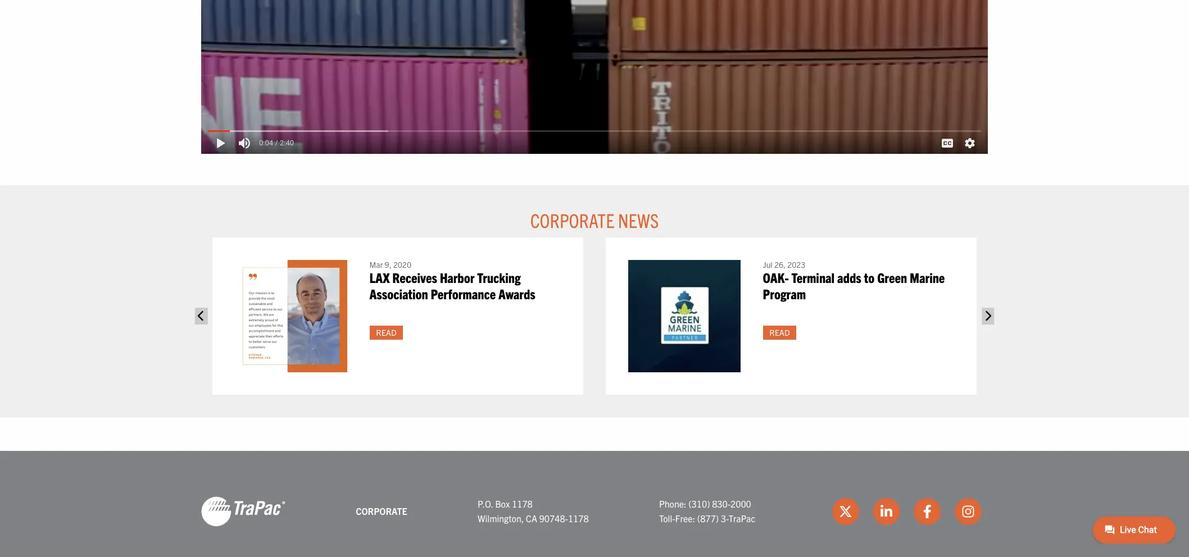 Task type: describe. For each thing, give the bounding box(es) containing it.
corporate image
[[201, 496, 286, 528]]

830-
[[712, 499, 731, 510]]

2023
[[788, 259, 806, 270]]

3-
[[721, 513, 729, 524]]

phone:
[[659, 499, 687, 510]]

marine
[[910, 269, 945, 286]]

26,
[[775, 259, 786, 270]]

toll-
[[659, 513, 675, 524]]

0 horizontal spatial 1178
[[512, 499, 533, 510]]

news
[[618, 208, 659, 232]]

free:
[[675, 513, 695, 524]]

9,
[[385, 259, 392, 270]]

adds
[[838, 269, 862, 286]]

(877)
[[697, 513, 719, 524]]

mar
[[370, 259, 383, 270]]

read link for oak- terminal adds to green marine program
[[763, 326, 797, 340]]

90748-
[[539, 513, 568, 524]]

2000
[[731, 499, 751, 510]]

performance
[[431, 285, 496, 302]]

p.o.
[[478, 499, 493, 510]]

jul
[[763, 259, 773, 270]]

read for oak- terminal adds to green marine program
[[770, 328, 790, 338]]



Task type: vqa. For each thing, say whether or not it's contained in the screenshot.
P.O. Box 1178 Wilmington, CA 90748-1178
yes



Task type: locate. For each thing, give the bounding box(es) containing it.
read down the association
[[377, 328, 397, 338]]

2 read from the left
[[770, 328, 790, 338]]

0 horizontal spatial read
[[377, 328, 397, 338]]

read link down the association
[[370, 326, 404, 340]]

phone: (310) 830-2000 toll-free: (877) 3-trapac
[[659, 499, 756, 524]]

corporate news
[[530, 208, 659, 232]]

1 horizontal spatial read link
[[763, 326, 797, 340]]

corporate for corporate news
[[530, 208, 615, 232]]

green
[[878, 269, 908, 286]]

read
[[377, 328, 397, 338], [770, 328, 790, 338]]

trapac
[[729, 513, 756, 524]]

0 vertical spatial 1178
[[512, 499, 533, 510]]

oak-
[[763, 269, 789, 286]]

1 horizontal spatial read
[[770, 328, 790, 338]]

association
[[370, 285, 428, 302]]

read down the program
[[770, 328, 790, 338]]

1 read from the left
[[377, 328, 397, 338]]

(310)
[[689, 499, 710, 510]]

2020
[[394, 259, 412, 270]]

terminal
[[792, 269, 835, 286]]

harbor
[[440, 269, 475, 286]]

1 read link from the left
[[370, 326, 404, 340]]

trucking
[[478, 269, 521, 286]]

1178 up ca
[[512, 499, 533, 510]]

0 vertical spatial corporate
[[530, 208, 615, 232]]

corporate
[[530, 208, 615, 232], [356, 506, 407, 517]]

1 vertical spatial 1178
[[568, 513, 589, 524]]

read link for lax receives harbor trucking association performance awards
[[370, 326, 404, 340]]

1178 right ca
[[568, 513, 589, 524]]

ca
[[526, 513, 537, 524]]

1 horizontal spatial corporate
[[530, 208, 615, 232]]

corporate inside main content
[[530, 208, 615, 232]]

footer containing p.o. box 1178
[[0, 451, 1189, 558]]

jul 26, 2023 oak- terminal adds to green marine program
[[763, 259, 945, 302]]

read for lax receives harbor trucking association performance awards
[[377, 328, 397, 338]]

program
[[763, 285, 806, 302]]

p.o. box 1178 wilmington, ca 90748-1178
[[478, 499, 589, 524]]

a medal for you image
[[235, 260, 347, 372]]

corporate news main content
[[190, 0, 999, 417]]

solid image
[[195, 308, 208, 325]]

corporate for corporate
[[356, 506, 407, 517]]

1 vertical spatial corporate
[[356, 506, 407, 517]]

0 horizontal spatial read link
[[370, 326, 404, 340]]

to
[[865, 269, 875, 286]]

awards
[[499, 285, 536, 302]]

1 horizontal spatial 1178
[[568, 513, 589, 524]]

read link down the program
[[763, 326, 797, 340]]

read link
[[370, 326, 404, 340], [763, 326, 797, 340]]

1178
[[512, 499, 533, 510], [568, 513, 589, 524]]

0 horizontal spatial corporate
[[356, 506, 407, 517]]

footer
[[0, 451, 1189, 558]]

lax
[[370, 269, 390, 286]]

receives
[[393, 269, 438, 286]]

mar 9, 2020 lax receives harbor trucking association performance awards
[[370, 259, 536, 302]]

2 read link from the left
[[763, 326, 797, 340]]

wilmington,
[[478, 513, 524, 524]]

box
[[495, 499, 510, 510]]



